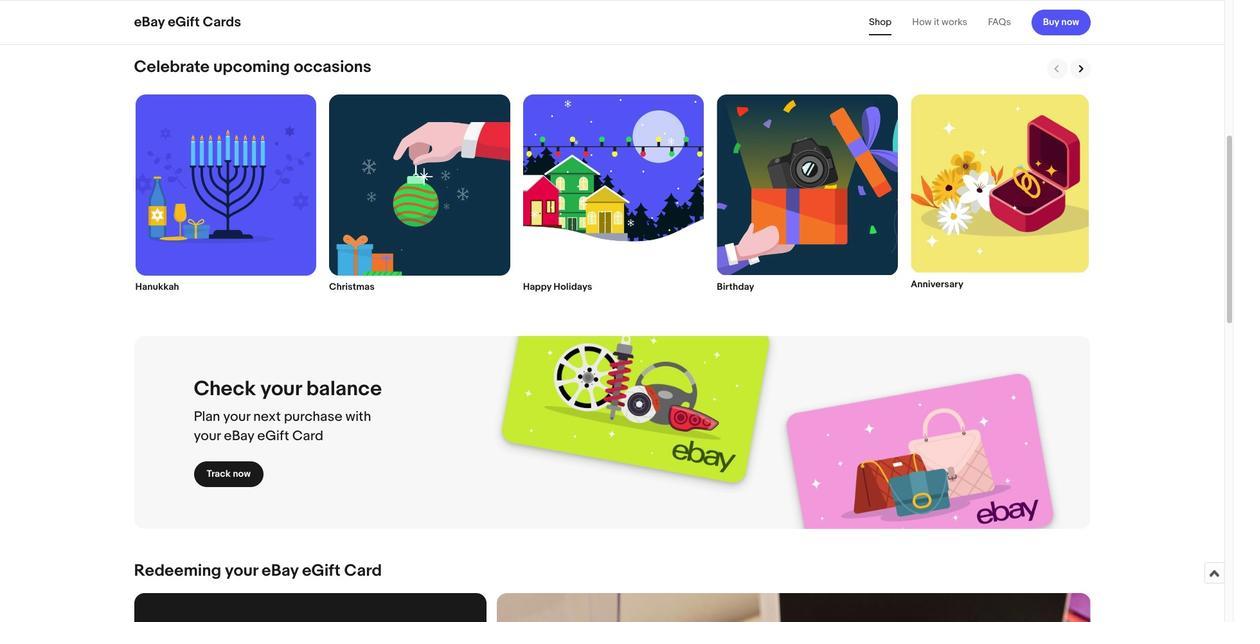 Task type: describe. For each thing, give the bounding box(es) containing it.
occasions
[[294, 57, 371, 77]]

celebrate upcoming occasions
[[134, 57, 371, 77]]

group containing anniversary
[[134, 89, 1091, 305]]

balance
[[306, 377, 382, 402]]

ebay inside plan your next purchase with your ebay egift card
[[224, 428, 254, 445]]

christmas button
[[329, 94, 510, 293]]

0 vertical spatial ebay
[[134, 14, 165, 31]]

anniversary button
[[911, 94, 1089, 291]]

next image
[[1075, 63, 1086, 75]]

check your balance
[[194, 377, 382, 402]]

with
[[346, 409, 371, 425]]

christmas image
[[329, 94, 510, 276]]

track now
[[207, 468, 251, 480]]

shop link
[[869, 16, 892, 28]]

egift inside plan your next purchase with your ebay egift card
[[257, 428, 289, 445]]

your for redeeming
[[225, 561, 258, 581]]

anniversary image
[[911, 94, 1089, 273]]

previous image
[[1051, 63, 1063, 75]]

now for track now
[[233, 468, 251, 480]]

hanukkah
[[135, 281, 179, 293]]

birthday button
[[717, 94, 898, 293]]

purchase
[[284, 409, 342, 425]]

redeeming
[[134, 561, 221, 581]]

card inside plan your next purchase with your ebay egift card
[[292, 428, 323, 445]]

faqs link
[[988, 16, 1011, 28]]

buy now link
[[1032, 9, 1091, 35]]

how it works link
[[912, 16, 968, 28]]

works
[[942, 16, 968, 28]]

ebay egift cards
[[134, 14, 241, 31]]

2 vertical spatial ebay
[[262, 561, 298, 581]]

celebrate
[[134, 57, 210, 77]]

happy holidays button
[[523, 94, 704, 293]]

holidays
[[554, 281, 592, 293]]

track
[[207, 468, 231, 480]]



Task type: locate. For each thing, give the bounding box(es) containing it.
1 vertical spatial now
[[233, 468, 251, 480]]

2 vertical spatial egift
[[302, 561, 341, 581]]

how
[[912, 16, 932, 28]]

0 vertical spatial card
[[292, 428, 323, 445]]

cards
[[203, 14, 241, 31]]

1 horizontal spatial card
[[344, 561, 382, 581]]

now inside track now button
[[233, 468, 251, 480]]

buy
[[1043, 16, 1059, 28]]

your up next
[[261, 377, 302, 402]]

card
[[292, 428, 323, 445], [344, 561, 382, 581]]

now right the "track"
[[233, 468, 251, 480]]

now inside buy now link
[[1062, 16, 1079, 28]]

1 vertical spatial card
[[344, 561, 382, 581]]

carousel navigation element
[[1044, 58, 1091, 79]]

1 horizontal spatial ebay
[[224, 428, 254, 445]]

plan
[[194, 409, 220, 425]]

next
[[253, 409, 281, 425]]

1 vertical spatial ebay
[[224, 428, 254, 445]]

your right redeeming
[[225, 561, 258, 581]]

2 horizontal spatial ebay
[[262, 561, 298, 581]]

christmas
[[329, 281, 375, 293]]

now
[[1062, 16, 1079, 28], [233, 468, 251, 480]]

your down plan
[[194, 428, 221, 445]]

check
[[194, 377, 256, 402]]

birthday
[[717, 281, 754, 293]]

0 vertical spatial egift
[[168, 14, 200, 31]]

ebay
[[134, 14, 165, 31], [224, 428, 254, 445], [262, 561, 298, 581]]

0 horizontal spatial now
[[233, 468, 251, 480]]

0 horizontal spatial ebay
[[134, 14, 165, 31]]

buy now
[[1043, 16, 1079, 28]]

0 horizontal spatial card
[[292, 428, 323, 445]]

happy holidays
[[523, 281, 592, 293]]

how it works image
[[497, 593, 1091, 622]]

your for plan
[[223, 409, 250, 425]]

0 horizontal spatial egift
[[168, 14, 200, 31]]

shop
[[869, 16, 892, 28]]

redeeming your ebay egift card
[[134, 561, 382, 581]]

your
[[261, 377, 302, 402], [223, 409, 250, 425], [194, 428, 221, 445], [225, 561, 258, 581]]

2 horizontal spatial egift
[[302, 561, 341, 581]]

now for buy now
[[1062, 16, 1079, 28]]

your for check
[[261, 377, 302, 402]]

now right the buy
[[1062, 16, 1079, 28]]

it
[[934, 16, 940, 28]]

your right plan
[[223, 409, 250, 425]]

upcoming
[[213, 57, 290, 77]]

happy
[[523, 281, 552, 293]]

egift
[[168, 14, 200, 31], [257, 428, 289, 445], [302, 561, 341, 581]]

1 horizontal spatial now
[[1062, 16, 1079, 28]]

0 vertical spatial now
[[1062, 16, 1079, 28]]

how it works
[[912, 16, 968, 28]]

birthday image
[[717, 94, 898, 276]]

group
[[134, 89, 1091, 305]]

track now button
[[194, 461, 264, 487]]

happy holidays image
[[523, 94, 704, 276]]

plan your next purchase with your ebay egift card
[[194, 409, 371, 445]]

1 horizontal spatial egift
[[257, 428, 289, 445]]

faqs
[[988, 16, 1011, 28]]

hanukkah image
[[135, 94, 316, 276]]

1 vertical spatial egift
[[257, 428, 289, 445]]

hanukkah button
[[135, 94, 316, 293]]

gift cards at ebay image
[[134, 0, 1091, 25]]

anniversary
[[911, 278, 964, 290]]



Task type: vqa. For each thing, say whether or not it's contained in the screenshot.
(624,292)
no



